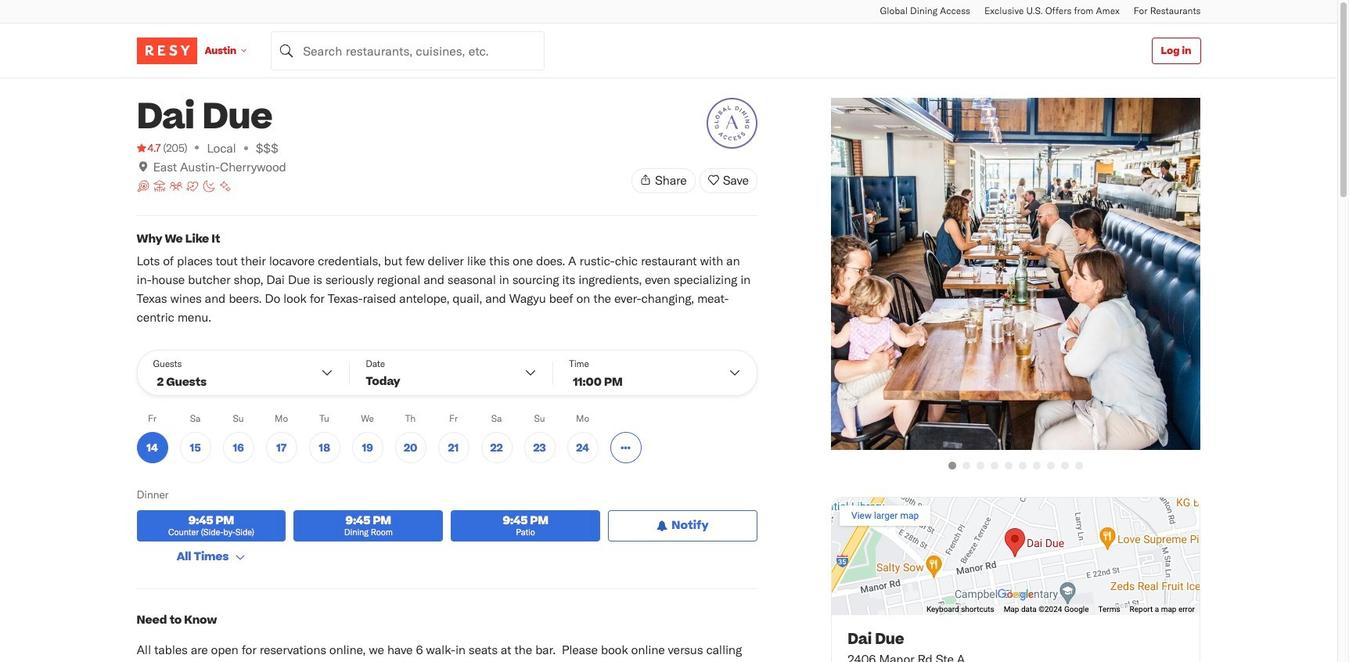 Task type: locate. For each thing, give the bounding box(es) containing it.
4.7 out of 5 stars image
[[137, 140, 161, 156]]

None field
[[271, 31, 545, 70]]



Task type: describe. For each thing, give the bounding box(es) containing it.
Search restaurants, cuisines, etc. text field
[[271, 31, 545, 70]]



Task type: vqa. For each thing, say whether or not it's contained in the screenshot.
field
yes



